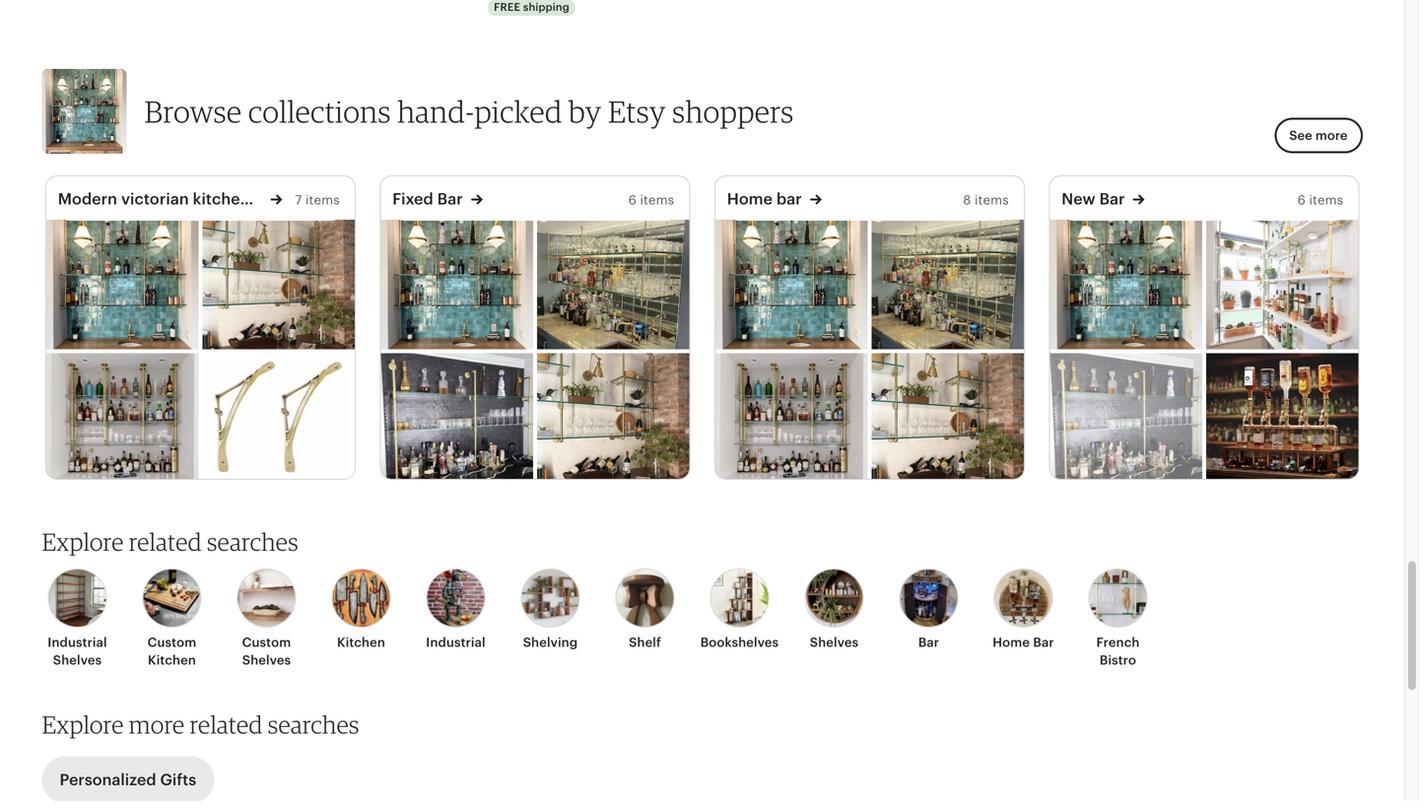 Task type: describe. For each thing, give the bounding box(es) containing it.
french bistro link
[[1077, 569, 1160, 670]]

custom shelves
[[242, 635, 291, 668]]

7 items
[[295, 193, 340, 207]]

2 horizontal spatial shelves
[[810, 635, 859, 650]]

bar inside bar link
[[919, 635, 940, 650]]

personalized gifts
[[60, 771, 196, 789]]

french bistro
[[1097, 635, 1140, 668]]

bar for new bar
[[1100, 190, 1125, 208]]

shelves link
[[793, 569, 876, 652]]

french bistro glass and brass bar shelves (custom) image for bar
[[872, 353, 1024, 483]]

ceiling-mounted french bistro shelves for bar or kitchen (custom) image for victorian
[[46, 353, 198, 483]]

see more
[[1290, 128, 1348, 143]]

shelf link
[[604, 569, 687, 652]]

french bistro glass and brass bar shelves (custom) image for bar
[[537, 353, 689, 483]]

6 for new bar
[[1298, 193, 1306, 207]]

brass-plated french bistro shelves for bar or kitchen (custom) image for home
[[715, 220, 868, 349]]

personalized wine and liquor dispenser for home bar - industrial- style alcohol liquor bottle pourers - wine rack - whiskey dispenser-bar image
[[1206, 353, 1359, 483]]

brass-plated french bistro shelves for bar or kitchen (custom) image for new
[[1050, 220, 1202, 349]]

kitchen link
[[320, 569, 403, 652]]

free shipping
[[494, 1, 570, 13]]

custom bars & wine liquor shelves image
[[1206, 220, 1359, 349]]

french bistro shelves (standing) for bar or kitchen (custom) image for new bar
[[1050, 353, 1202, 483]]

shelves for custom shelves
[[242, 653, 291, 668]]

custom french bistro shelves - payment for completed designs image
[[202, 220, 355, 349]]

home bar
[[993, 635, 1054, 650]]

6 items for new bar
[[1298, 193, 1344, 207]]

bookshelves
[[701, 635, 779, 650]]

customized bistro bar. (up to 50'' height - 70'' width - 15'' depth) wall & ceiling mounted, unlacquered satin and solid brass bistro bar. image for bar
[[537, 220, 689, 349]]

modern
[[58, 190, 117, 208]]

etsy
[[608, 93, 666, 129]]

see more link
[[1275, 118, 1363, 154]]

items for home bar
[[975, 193, 1009, 207]]

more for see
[[1316, 128, 1348, 143]]

brass-plated french bistro shelves for bar or kitchen (custom) image for modern
[[46, 220, 198, 349]]

shelving link
[[509, 569, 592, 652]]

8
[[963, 193, 971, 207]]

bistro
[[1100, 653, 1137, 668]]

new
[[1062, 190, 1096, 208]]

shipping
[[523, 1, 570, 13]]

personalized
[[60, 771, 156, 789]]

items for fixed bar
[[640, 193, 675, 207]]

explore more related searches
[[42, 710, 359, 739]]

bar
[[777, 190, 802, 208]]

fixed
[[393, 190, 434, 208]]

browse
[[144, 93, 242, 129]]

personalized gifts link
[[42, 756, 214, 801]]

victorian
[[121, 190, 189, 208]]



Task type: locate. For each thing, give the bounding box(es) containing it.
explore related searches
[[42, 527, 299, 556]]

more right the see
[[1316, 128, 1348, 143]]

searches
[[207, 527, 299, 556], [268, 710, 359, 739]]

1 horizontal spatial 6
[[1298, 193, 1306, 207]]

2 french bistro glass and brass bar shelves (custom) image from the left
[[872, 353, 1024, 483]]

bar left french
[[1033, 635, 1054, 650]]

related up custom kitchen link
[[129, 527, 202, 556]]

bar right fixed
[[437, 190, 463, 208]]

7
[[295, 193, 302, 207]]

bar left home bar
[[919, 635, 940, 650]]

french bistro shelves (standing) for bar or kitchen (custom) image for fixed bar
[[381, 353, 533, 483]]

0 horizontal spatial 6 items
[[628, 193, 675, 207]]

0 vertical spatial explore
[[42, 527, 124, 556]]

1 horizontal spatial french bistro glass and brass bar shelves (custom) image
[[872, 353, 1024, 483]]

shelves for industrial shelves
[[53, 653, 102, 668]]

industrial shelves
[[48, 635, 107, 668]]

picked
[[474, 93, 563, 129]]

6 down the see
[[1298, 193, 1306, 207]]

1 customized bistro bar. (up to 50'' height - 70'' width - 15'' depth) wall & ceiling mounted, unlacquered satin and solid brass bistro bar. image from the left
[[537, 220, 689, 349]]

1 horizontal spatial french bistro shelves (standing) for bar or kitchen (custom) image
[[1050, 353, 1202, 483]]

industrial left "shelving"
[[426, 635, 486, 650]]

french bistro glass and brass bar shelves (custom) image
[[537, 353, 689, 483], [872, 353, 1024, 483]]

0 horizontal spatial shelves
[[53, 653, 102, 668]]

6 items down etsy
[[628, 193, 675, 207]]

1 horizontal spatial customized bistro bar. (up to 50'' height - 70'' width - 15'' depth) wall & ceiling mounted, unlacquered satin and solid brass bistro bar. image
[[872, 220, 1024, 349]]

1 custom from the left
[[148, 635, 196, 650]]

1 industrial from the left
[[48, 635, 107, 650]]

2 explore from the top
[[42, 710, 124, 739]]

browse collections hand-picked by etsy shoppers
[[144, 93, 794, 129]]

home inside explore related searches region
[[993, 635, 1030, 650]]

brass-plated french bistro shelves for bar or kitchen (custom) image for fixed
[[381, 220, 533, 349]]

2 french bistro shelves (standing) for bar or kitchen (custom) image from the left
[[1050, 353, 1202, 483]]

more
[[1316, 128, 1348, 143], [129, 710, 185, 739]]

custom for custom kitchen
[[148, 635, 196, 650]]

searches down custom shelves
[[268, 710, 359, 739]]

0 horizontal spatial industrial
[[48, 635, 107, 650]]

free
[[494, 1, 521, 13]]

french
[[1097, 635, 1140, 650]]

custom
[[148, 635, 196, 650], [242, 635, 291, 650]]

2 brass-plated french bistro shelves for bar or kitchen (custom) image from the left
[[381, 220, 533, 349]]

items down etsy
[[640, 193, 675, 207]]

1 6 from the left
[[628, 193, 637, 207]]

see
[[1290, 128, 1313, 143]]

items
[[306, 193, 340, 207], [640, 193, 675, 207], [975, 193, 1009, 207], [1310, 193, 1344, 207]]

custom kitchen link
[[131, 569, 213, 670]]

1 6 items from the left
[[628, 193, 675, 207]]

kitchen inside the custom kitchen
[[148, 653, 196, 668]]

items down see more link
[[1310, 193, 1344, 207]]

home bar
[[727, 190, 802, 208]]

brass-plated french bistro shelves for bar or kitchen (custom) image down fixed bar
[[381, 220, 533, 349]]

bar for fixed bar
[[437, 190, 463, 208]]

bar for home bar
[[1033, 635, 1054, 650]]

gifts
[[160, 771, 196, 789]]

explore up the personalized
[[42, 710, 124, 739]]

1 vertical spatial more
[[129, 710, 185, 739]]

set of vintage arch beam shelf bracket books photos antique solid brass bathroom shelving bracket image
[[202, 353, 355, 483]]

3 items from the left
[[975, 193, 1009, 207]]

by
[[569, 93, 602, 129]]

bar
[[437, 190, 463, 208], [1100, 190, 1125, 208], [919, 635, 940, 650], [1033, 635, 1054, 650]]

2 customized bistro bar. (up to 50'' height - 70'' width - 15'' depth) wall & ceiling mounted, unlacquered satin and solid brass bistro bar. image from the left
[[872, 220, 1024, 349]]

home
[[727, 190, 773, 208], [993, 635, 1030, 650]]

brass-plated french bistro shelves for bar or kitchen (custom) image down new bar
[[1050, 220, 1202, 349]]

1 ceiling-mounted french bistro shelves for bar or kitchen (custom) image from the left
[[46, 353, 198, 483]]

1 horizontal spatial more
[[1316, 128, 1348, 143]]

explore related searches region
[[30, 527, 1375, 705]]

1 horizontal spatial ceiling-mounted french bistro shelves for bar or kitchen (custom) image
[[715, 353, 868, 483]]

explore for explore related searches
[[42, 527, 124, 556]]

items for modern victorian kitchen accents
[[306, 193, 340, 207]]

custom for custom shelves
[[242, 635, 291, 650]]

1 vertical spatial kitchen
[[148, 653, 196, 668]]

8 items
[[963, 193, 1009, 207]]

6 items for fixed bar
[[628, 193, 675, 207]]

bar inside home bar link
[[1033, 635, 1054, 650]]

1 french bistro shelves (standing) for bar or kitchen (custom) image from the left
[[381, 353, 533, 483]]

bar right new
[[1100, 190, 1125, 208]]

industrial
[[48, 635, 107, 650], [426, 635, 486, 650]]

0 horizontal spatial customized bistro bar. (up to 50'' height - 70'' width - 15'' depth) wall & ceiling mounted, unlacquered satin and solid brass bistro bar. image
[[537, 220, 689, 349]]

kitchen
[[193, 190, 250, 208]]

0 vertical spatial home
[[727, 190, 773, 208]]

1 horizontal spatial kitchen
[[337, 635, 385, 650]]

home for home bar
[[727, 190, 773, 208]]

industrial for industrial
[[426, 635, 486, 650]]

1 brass-plated french bistro shelves for bar or kitchen (custom) image from the left
[[46, 220, 198, 349]]

bookshelves link
[[698, 569, 781, 652]]

4 brass-plated french bistro shelves for bar or kitchen (custom) image from the left
[[1050, 220, 1202, 349]]

1 french bistro glass and brass bar shelves (custom) image from the left
[[537, 353, 689, 483]]

explore up industrial shelves link
[[42, 527, 124, 556]]

6 items
[[628, 193, 675, 207], [1298, 193, 1344, 207]]

items for new bar
[[1310, 193, 1344, 207]]

searches inside region
[[207, 527, 299, 556]]

collections
[[248, 93, 391, 129]]

shelves up explore more related searches
[[242, 653, 291, 668]]

explore inside region
[[42, 527, 124, 556]]

customized bistro bar. (up to 50'' height - 70'' width - 15'' depth) wall & ceiling mounted, unlacquered satin and solid brass bistro bar. image
[[537, 220, 689, 349], [872, 220, 1024, 349]]

0 vertical spatial related
[[129, 527, 202, 556]]

free shipping link
[[488, 0, 693, 19]]

1 horizontal spatial home
[[993, 635, 1030, 650]]

explore for explore more related searches
[[42, 710, 124, 739]]

industrial link
[[415, 569, 497, 652]]

shelf
[[629, 635, 661, 650]]

0 horizontal spatial ceiling-mounted french bistro shelves for bar or kitchen (custom) image
[[46, 353, 198, 483]]

2 items from the left
[[640, 193, 675, 207]]

home right bar link
[[993, 635, 1030, 650]]

custom right the custom kitchen
[[242, 635, 291, 650]]

industrial for industrial shelves
[[48, 635, 107, 650]]

shelves
[[810, 635, 859, 650], [53, 653, 102, 668], [242, 653, 291, 668]]

6 down etsy
[[628, 193, 637, 207]]

items right 7
[[306, 193, 340, 207]]

french bistro shelves (standing) for bar or kitchen (custom) image
[[381, 353, 533, 483], [1050, 353, 1202, 483]]

1 vertical spatial home
[[993, 635, 1030, 650]]

bar link
[[888, 569, 970, 652]]

fixed bar
[[393, 190, 463, 208]]

0 horizontal spatial kitchen
[[148, 653, 196, 668]]

custom kitchen
[[148, 635, 196, 668]]

1 horizontal spatial custom
[[242, 635, 291, 650]]

4 items from the left
[[1310, 193, 1344, 207]]

related
[[129, 527, 202, 556], [190, 710, 263, 739]]

custom shelves link
[[225, 569, 308, 670]]

shoppers
[[672, 93, 794, 129]]

ceiling-mounted french bistro shelves for bar or kitchen (custom) image for bar
[[715, 353, 868, 483]]

0 horizontal spatial french bistro glass and brass bar shelves (custom) image
[[537, 353, 689, 483]]

2 6 items from the left
[[1298, 193, 1344, 207]]

1 horizontal spatial industrial
[[426, 635, 486, 650]]

related up gifts
[[190, 710, 263, 739]]

1 horizontal spatial 6 items
[[1298, 193, 1344, 207]]

new bar
[[1062, 190, 1125, 208]]

1 vertical spatial related
[[190, 710, 263, 739]]

1 items from the left
[[306, 193, 340, 207]]

2 6 from the left
[[1298, 193, 1306, 207]]

brass-plated french bistro shelves for bar or kitchen (custom) image down bar
[[715, 220, 868, 349]]

kitchen right custom shelves
[[337, 635, 385, 650]]

2 ceiling-mounted french bistro shelves for bar or kitchen (custom) image from the left
[[715, 353, 868, 483]]

0 horizontal spatial 6
[[628, 193, 637, 207]]

2 industrial from the left
[[426, 635, 486, 650]]

custom up explore more related searches
[[148, 635, 196, 650]]

more for explore
[[129, 710, 185, 739]]

accents
[[254, 190, 314, 208]]

items right 8
[[975, 193, 1009, 207]]

1 explore from the top
[[42, 527, 124, 556]]

6 items down see more link
[[1298, 193, 1344, 207]]

0 vertical spatial kitchen
[[337, 635, 385, 650]]

industrial left the custom kitchen
[[48, 635, 107, 650]]

home bar link
[[982, 569, 1065, 652]]

searches up custom shelves 'link'
[[207, 527, 299, 556]]

kitchen up explore more related searches
[[148, 653, 196, 668]]

3 brass-plated french bistro shelves for bar or kitchen (custom) image from the left
[[715, 220, 868, 349]]

more up gifts
[[129, 710, 185, 739]]

home for home bar
[[993, 635, 1030, 650]]

home left bar
[[727, 190, 773, 208]]

explore
[[42, 527, 124, 556], [42, 710, 124, 739]]

brass-plated french bistro shelves for bar or kitchen (custom) image
[[46, 220, 198, 349], [381, 220, 533, 349], [715, 220, 868, 349], [1050, 220, 1202, 349]]

shelves left the custom kitchen
[[53, 653, 102, 668]]

0 horizontal spatial french bistro shelves (standing) for bar or kitchen (custom) image
[[381, 353, 533, 483]]

customized bistro bar. (up to 50'' height - 70'' width - 15'' depth) wall & ceiling mounted, unlacquered satin and solid brass bistro bar. image for bar
[[872, 220, 1024, 349]]

2 custom from the left
[[242, 635, 291, 650]]

0 horizontal spatial more
[[129, 710, 185, 739]]

6 for fixed bar
[[628, 193, 637, 207]]

shelving
[[523, 635, 578, 650]]

related inside region
[[129, 527, 202, 556]]

1 horizontal spatial shelves
[[242, 653, 291, 668]]

0 horizontal spatial home
[[727, 190, 773, 208]]

1 vertical spatial explore
[[42, 710, 124, 739]]

modern victorian kitchen accents
[[58, 190, 314, 208]]

industrial shelves link
[[36, 569, 119, 670]]

1 vertical spatial searches
[[268, 710, 359, 739]]

ceiling-mounted french bistro shelves for bar or kitchen (custom) image
[[46, 353, 198, 483], [715, 353, 868, 483]]

0 vertical spatial more
[[1316, 128, 1348, 143]]

kitchen
[[337, 635, 385, 650], [148, 653, 196, 668]]

shelves right bookshelves on the bottom
[[810, 635, 859, 650]]

hand-
[[398, 93, 475, 129]]

shelves inside custom shelves
[[242, 653, 291, 668]]

0 horizontal spatial custom
[[148, 635, 196, 650]]

0 vertical spatial searches
[[207, 527, 299, 556]]

kitchen inside kitchen link
[[337, 635, 385, 650]]

shelves inside industrial shelves
[[53, 653, 102, 668]]

brass-plated french bistro shelves for bar or kitchen (custom) image down victorian on the left of page
[[46, 220, 198, 349]]

6
[[628, 193, 637, 207], [1298, 193, 1306, 207]]

custom inside 'link'
[[242, 635, 291, 650]]



Task type: vqa. For each thing, say whether or not it's contained in the screenshot.
Shelves in the CUSTOM SHELVES
yes



